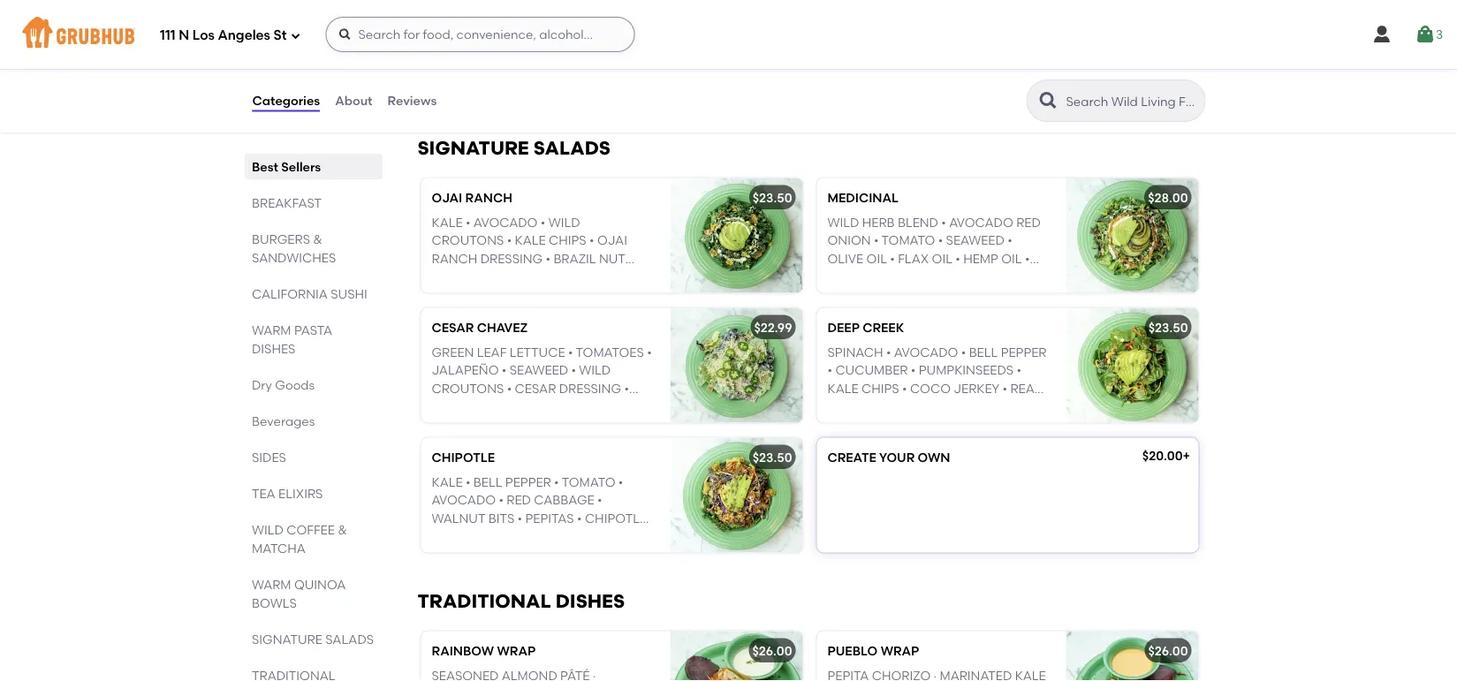Task type: describe. For each thing, give the bounding box(es) containing it.
0 vertical spatial signature salads
[[418, 137, 611, 159]]

dry goods
[[252, 377, 314, 393]]

chipotle inside kale • bell pepper • tomato • avocado • red cabbage • walnut bits • pepitas • chipotle dressing
[[585, 511, 647, 526]]

oil inside quinao · arugula · avocado · almond tuna · jalapeno cream brocoli · hemp seeds · candied pecans · hemp oil · kale chips
[[926, 75, 946, 90]]

cesar inside green leaf lettuce • tomatoes • jalapeño • seaweed • wild croutons • cesar dressing • brazil nut crumble
[[515, 381, 556, 396]]

about
[[335, 93, 373, 108]]

goods
[[275, 377, 314, 393]]

warm quinoa bowls tab
[[252, 576, 375, 613]]

avocado inside spinach • avocado • bell pepper • cucumber • pumpkinseeds • kale chips • coco jerkey • real italian dressing
[[895, 345, 959, 360]]

· right 'quinao'
[[883, 22, 886, 37]]

california sushi
[[252, 286, 367, 301]]

ojai ranch
[[432, 190, 513, 205]]

big sur image
[[1067, 0, 1199, 100]]

bell inside kale • bell pepper • tomato • avocado • red cabbage • walnut bits • pepitas • chipotle dressing
[[474, 475, 503, 490]]

dry
[[252, 377, 272, 393]]

flax
[[898, 251, 929, 266]]

hemp inside wild herb blend • avocado red onion • tomato • seaweed • olive oil • flax oil • hemp oil • wild croutons • micro green
[[964, 251, 999, 266]]

sellers
[[281, 159, 321, 174]]

seeds
[[932, 57, 970, 73]]

bell inside spinach • avocado • bell pepper • cucumber • pumpkinseeds • kale chips • coco jerkey • real italian dressing
[[969, 345, 998, 360]]

dressing inside green leaf lettuce • tomatoes • jalapeño • seaweed • wild croutons • cesar dressing • brazil nut crumble
[[559, 381, 622, 396]]

categories button
[[252, 69, 321, 133]]

rainbow wrap image
[[671, 632, 803, 682]]

california sushi tab
[[252, 285, 375, 303]]

wild coffee & matcha
[[252, 522, 347, 556]]

& inside burgers & sandwiches
[[313, 232, 322, 247]]

croutons inside green leaf lettuce • tomatoes • jalapeño • seaweed • wild croutons • cesar dressing • brazil nut crumble
[[432, 381, 504, 396]]

dressing inside spinach • avocado • bell pepper • cucumber • pumpkinseeds • kale chips • coco jerkey • real italian dressing
[[878, 399, 940, 414]]

arugula
[[889, 22, 950, 37]]

croutons inside kale • avocado • wild croutons • kale chips • ojai ranch dressing • brazil nut crumble
[[432, 233, 504, 248]]

breakfast
[[252, 195, 321, 210]]

$20.00 +
[[1143, 448, 1191, 463]]

tea
[[252, 486, 275, 501]]

coco
[[910, 381, 951, 396]]

reviews button
[[387, 69, 438, 133]]

cesar chavez
[[432, 320, 528, 335]]

$22.99
[[755, 320, 793, 335]]

wild coffee & matcha tab
[[252, 521, 375, 558]]

chips inside quinao · arugula · avocado · almond tuna · jalapeno cream brocoli · hemp seeds · candied pecans · hemp oil · kale chips
[[989, 75, 1027, 90]]

nut inside kale • avocado • wild croutons • kale chips • ojai ranch dressing • brazil nut crumble
[[599, 251, 626, 266]]

cream
[[1001, 40, 1046, 55]]

sandwiches
[[252, 250, 336, 265]]

medicinal
[[828, 190, 899, 205]]

olive
[[828, 251, 864, 266]]

italian
[[828, 399, 875, 414]]

tuna
[[886, 40, 922, 55]]

pumpkinseeds
[[919, 363, 1014, 378]]

spinach • avocado • bell pepper • cucumber • pumpkinseeds • kale chips • coco jerkey • real italian dressing
[[828, 345, 1047, 414]]

pueblo wrap image
[[1067, 632, 1199, 682]]

quinoa
[[294, 577, 346, 592]]

avocado inside quinao · arugula · avocado · almond tuna · jalapeno cream brocoli · hemp seeds · candied pecans · hemp oil · kale chips
[[959, 22, 1024, 37]]

create your own
[[828, 450, 951, 465]]

st
[[274, 28, 287, 43]]

· up cream on the right top of the page
[[1027, 22, 1030, 37]]

warm quinoa bowls
[[252, 577, 346, 611]]

avocado inside kale • avocado • wild croutons • kale chips • ojai ranch dressing • brazil nut crumble
[[474, 215, 538, 230]]

1 vertical spatial hemp
[[887, 75, 923, 90]]

reviews
[[388, 93, 437, 108]]

jerkey
[[954, 381, 1000, 396]]

avocado inside wild herb blend • avocado red onion • tomato • seaweed • olive oil • flax oil • hemp oil • wild croutons • micro green
[[950, 215, 1014, 230]]

Search for food, convenience, alcohol... search field
[[326, 17, 635, 52]]

$23.50 for kale • avocado • wild croutons • kale chips • ojai ranch dressing • brazil nut crumble
[[753, 190, 793, 205]]

· up jalapeno
[[953, 22, 957, 37]]

rainbow wrap
[[432, 644, 536, 659]]

kale inside spinach • avocado • bell pepper • cucumber • pumpkinseeds • kale chips • coco jerkey • real italian dressing
[[828, 381, 859, 396]]

+
[[1183, 448, 1191, 463]]

ranch inside kale • avocado • wild croutons • kale chips • ojai ranch dressing • brazil nut crumble
[[432, 251, 478, 266]]

matcha
[[252, 541, 305, 556]]

warm pasta dishes tab
[[252, 321, 375, 358]]

kale inside quinao · arugula · avocado · almond tuna · jalapeno cream brocoli · hemp seeds · candied pecans · hemp oil · kale chips
[[955, 75, 986, 90]]

medicinal image
[[1067, 178, 1199, 293]]

crystal bowl image
[[671, 0, 803, 100]]

quinao
[[828, 22, 880, 37]]

· right the pecans
[[881, 75, 885, 90]]

create
[[828, 450, 877, 465]]

best sellers
[[252, 159, 321, 174]]

warm for warm quinoa bowls
[[252, 577, 291, 592]]

dressing inside kale • bell pepper • tomato • avocado • red cabbage • walnut bits • pepitas • chipotle dressing
[[432, 529, 494, 544]]

sushi
[[330, 286, 367, 301]]

wild herb blend • avocado red onion • tomato • seaweed • olive oil • flax oil • hemp oil • wild croutons • micro green
[[828, 215, 1041, 284]]

sides
[[252, 450, 286, 465]]

blend
[[898, 215, 939, 230]]

cucumber
[[836, 363, 908, 378]]

chavez
[[477, 320, 528, 335]]

burgers & sandwiches tab
[[252, 230, 375, 267]]

traditional
[[418, 590, 551, 613]]

dishes inside warm pasta dishes
[[252, 341, 295, 356]]

$23.50 for kale • bell pepper • tomato • avocado • red cabbage • walnut bits • pepitas • chipotle dressing
[[753, 450, 793, 465]]

$23.50 for spinach • avocado • bell pepper • cucumber • pumpkinseeds • kale chips • coco jerkey • real italian dressing
[[1149, 320, 1189, 335]]

nut inside green leaf lettuce • tomatoes • jalapeño • seaweed • wild croutons • cesar dressing • brazil nut crumble
[[477, 399, 504, 414]]

wrap for rainbow wrap
[[497, 644, 536, 659]]

quinao · arugula · avocado · almond tuna · jalapeno cream brocoli · hemp seeds · candied pecans · hemp oil · kale chips
[[828, 22, 1046, 90]]

chipotle image
[[671, 438, 803, 553]]

best sellers tab
[[252, 157, 375, 176]]

brazil inside kale • avocado • wild croutons • kale chips • ojai ranch dressing • brazil nut crumble
[[554, 251, 596, 266]]

$26.00 for rainbow wrap
[[753, 644, 793, 659]]

pepitas
[[526, 511, 574, 526]]

svg image inside 3 button
[[1415, 24, 1436, 45]]

elixirs
[[278, 486, 323, 501]]

crumble inside green leaf lettuce • tomatoes • jalapeño • seaweed • wild croutons • cesar dressing • brazil nut crumble
[[507, 399, 567, 414]]

Search Wild Living Foods search field
[[1065, 93, 1200, 110]]

los
[[193, 28, 215, 43]]

search icon image
[[1038, 90, 1060, 111]]

pasta
[[294, 323, 332, 338]]

1 horizontal spatial salads
[[534, 137, 611, 159]]

0 vertical spatial signature
[[418, 137, 529, 159]]

lettuce
[[510, 345, 565, 360]]

tomatoes
[[576, 345, 644, 360]]

burgers & sandwiches
[[252, 232, 336, 265]]

california
[[252, 286, 327, 301]]

avocado inside kale • bell pepper • tomato • avocado • red cabbage • walnut bits • pepitas • chipotle dressing
[[432, 493, 496, 508]]

· down jalapeno
[[973, 57, 976, 73]]

0 vertical spatial ranch
[[466, 190, 513, 205]]

deep
[[828, 320, 860, 335]]

$28.00
[[1149, 190, 1189, 205]]



Task type: vqa. For each thing, say whether or not it's contained in the screenshot.
DRESSING in the spinach • avocado • bell pepper • cucumber • pumpkinseeds • kale chips • coco jerkey • real italian dressing
yes



Task type: locate. For each thing, give the bounding box(es) containing it.
wild inside kale • avocado • wild croutons • kale chips • ojai ranch dressing • brazil nut crumble
[[549, 215, 580, 230]]

croutons inside wild herb blend • avocado red onion • tomato • seaweed • olive oil • flax oil • hemp oil • wild croutons • micro green
[[863, 269, 935, 284]]

pepper up cabbage
[[506, 475, 551, 490]]

$26.00
[[753, 644, 793, 659], [1149, 644, 1189, 659]]

1 horizontal spatial crumble
[[507, 399, 567, 414]]

1 $26.00 from the left
[[753, 644, 793, 659]]

burgers
[[252, 232, 310, 247]]

almond
[[828, 40, 884, 55]]

avocado up jalapeno
[[959, 22, 1024, 37]]

0 horizontal spatial pepper
[[506, 475, 551, 490]]

croutons down ojai ranch
[[432, 233, 504, 248]]

deep creek image
[[1067, 308, 1199, 423]]

wrap
[[497, 644, 536, 659], [881, 644, 920, 659]]

1 vertical spatial brazil
[[432, 399, 474, 414]]

0 vertical spatial ojai
[[432, 190, 463, 205]]

red
[[1017, 215, 1041, 230], [507, 493, 531, 508]]

warm inside warm quinoa bowls
[[252, 577, 291, 592]]

warm up "bowls"
[[252, 577, 291, 592]]

pepper
[[1001, 345, 1047, 360], [506, 475, 551, 490]]

1 vertical spatial dishes
[[556, 590, 625, 613]]

categories
[[252, 93, 320, 108]]

sides tab
[[252, 448, 375, 467]]

1 horizontal spatial nut
[[599, 251, 626, 266]]

signature salads up ojai ranch
[[418, 137, 611, 159]]

1 vertical spatial ranch
[[432, 251, 478, 266]]

0 vertical spatial bell
[[969, 345, 998, 360]]

deep creek
[[828, 320, 905, 335]]

chipotle down cabbage
[[585, 511, 647, 526]]

1 vertical spatial svg image
[[770, 66, 791, 87]]

0 horizontal spatial chipotle
[[432, 450, 495, 465]]

1 vertical spatial pepper
[[506, 475, 551, 490]]

bits
[[489, 511, 515, 526]]

herb
[[863, 215, 895, 230]]

chipotle
[[432, 450, 495, 465], [585, 511, 647, 526]]

chips inside spinach • avocado • bell pepper • cucumber • pumpkinseeds • kale chips • coco jerkey • real italian dressing
[[862, 381, 900, 396]]

dressing down tomatoes
[[559, 381, 622, 396]]

2 vertical spatial croutons
[[432, 381, 504, 396]]

avocado up 'coco'
[[895, 345, 959, 360]]

signature down "bowls"
[[252, 632, 322, 647]]

2 $26.00 from the left
[[1149, 644, 1189, 659]]

dressing inside kale • avocado • wild croutons • kale chips • ojai ranch dressing • brazil nut crumble
[[481, 251, 543, 266]]

$23.50
[[753, 190, 793, 205], [1149, 320, 1189, 335], [753, 450, 793, 465]]

1 horizontal spatial signature
[[418, 137, 529, 159]]

seaweed inside green leaf lettuce • tomatoes • jalapeño • seaweed • wild croutons • cesar dressing • brazil nut crumble
[[510, 363, 568, 378]]

0 horizontal spatial seaweed
[[510, 363, 568, 378]]

0 vertical spatial pepper
[[1001, 345, 1047, 360]]

jalapeño
[[432, 363, 499, 378]]

green
[[991, 269, 1034, 284], [432, 345, 474, 360]]

ranch down ojai ranch
[[432, 251, 478, 266]]

wild inside green leaf lettuce • tomatoes • jalapeño • seaweed • wild croutons • cesar dressing • brazil nut crumble
[[579, 363, 611, 378]]

2 wrap from the left
[[881, 644, 920, 659]]

dressing down the walnut
[[432, 529, 494, 544]]

avocado
[[959, 22, 1024, 37], [474, 215, 538, 230], [950, 215, 1014, 230], [895, 345, 959, 360], [432, 493, 496, 508]]

1 vertical spatial green
[[432, 345, 474, 360]]

crumble up the cesar chavez
[[432, 269, 492, 284]]

0 horizontal spatial bell
[[474, 475, 503, 490]]

kale
[[955, 75, 986, 90], [432, 215, 463, 230], [515, 233, 546, 248], [828, 381, 859, 396], [432, 475, 463, 490]]

micro
[[946, 269, 988, 284]]

1 vertical spatial seaweed
[[510, 363, 568, 378]]

oil
[[926, 75, 946, 90], [867, 251, 888, 266], [932, 251, 953, 266], [1002, 251, 1022, 266]]

1 vertical spatial red
[[507, 493, 531, 508]]

creek
[[863, 320, 905, 335]]

0 horizontal spatial brazil
[[432, 399, 474, 414]]

crumble
[[432, 269, 492, 284], [507, 399, 567, 414]]

0 horizontal spatial ojai
[[432, 190, 463, 205]]

green up jalapeño
[[432, 345, 474, 360]]

about button
[[334, 69, 374, 133]]

1 vertical spatial salads
[[325, 632, 374, 647]]

0 horizontal spatial chips
[[549, 233, 587, 248]]

pepper up real
[[1001, 345, 1047, 360]]

wrap down traditional dishes
[[497, 644, 536, 659]]

seaweed down lettuce at the bottom left of the page
[[510, 363, 568, 378]]

tab
[[252, 667, 375, 682]]

signature inside signature salads tab
[[252, 632, 322, 647]]

1 horizontal spatial cesar
[[515, 381, 556, 396]]

ranch up kale • avocado • wild croutons • kale chips • ojai ranch dressing • brazil nut crumble
[[466, 190, 513, 205]]

signature up ojai ranch
[[418, 137, 529, 159]]

brocoli
[[828, 57, 885, 73]]

1 vertical spatial signature
[[252, 632, 322, 647]]

0 vertical spatial &
[[313, 232, 322, 247]]

0 vertical spatial svg image
[[1415, 24, 1436, 45]]

1 horizontal spatial &
[[337, 522, 347, 538]]

1 horizontal spatial green
[[991, 269, 1034, 284]]

·
[[883, 22, 886, 37], [953, 22, 957, 37], [1027, 22, 1030, 37], [925, 40, 928, 55], [888, 57, 891, 73], [973, 57, 976, 73], [881, 75, 885, 90], [949, 75, 952, 90]]

0 horizontal spatial svg image
[[770, 66, 791, 87]]

tomato inside wild herb blend • avocado red onion • tomato • seaweed • olive oil • flax oil • hemp oil • wild croutons • micro green
[[882, 233, 936, 248]]

0 vertical spatial brazil
[[554, 251, 596, 266]]

1 horizontal spatial chipotle
[[585, 511, 647, 526]]

2 horizontal spatial chips
[[989, 75, 1027, 90]]

brazil inside green leaf lettuce • tomatoes • jalapeño • seaweed • wild croutons • cesar dressing • brazil nut crumble
[[432, 399, 474, 414]]

1 horizontal spatial brazil
[[554, 251, 596, 266]]

svg image
[[1415, 24, 1436, 45], [770, 66, 791, 87]]

· down seeds
[[949, 75, 952, 90]]

crumble inside kale • avocado • wild croutons • kale chips • ojai ranch dressing • brazil nut crumble
[[432, 269, 492, 284]]

0 horizontal spatial green
[[432, 345, 474, 360]]

ojai inside kale • avocado • wild croutons • kale chips • ojai ranch dressing • brazil nut crumble
[[598, 233, 628, 248]]

cesar
[[432, 320, 474, 335], [515, 381, 556, 396]]

1 horizontal spatial $26.00
[[1149, 644, 1189, 659]]

0 vertical spatial tomato
[[882, 233, 936, 248]]

$26.00 for pueblo wrap
[[1149, 644, 1189, 659]]

1 vertical spatial crumble
[[507, 399, 567, 414]]

& inside wild coffee & matcha
[[337, 522, 347, 538]]

leaf
[[477, 345, 507, 360]]

warm inside warm pasta dishes
[[252, 323, 291, 338]]

onion
[[828, 233, 871, 248]]

bell up bits
[[474, 475, 503, 490]]

signature salads down warm quinoa bowls tab
[[252, 632, 374, 647]]

1 horizontal spatial wrap
[[881, 644, 920, 659]]

beverages tab
[[252, 412, 375, 431]]

1 wrap from the left
[[497, 644, 536, 659]]

& up 'sandwiches'
[[313, 232, 322, 247]]

avocado up micro
[[950, 215, 1014, 230]]

0 horizontal spatial &
[[313, 232, 322, 247]]

quinao · arugula · avocado · almond tuna · jalapeno cream brocoli · hemp seeds · candied pecans · hemp oil · kale chips button
[[817, 0, 1199, 100]]

0 vertical spatial hemp
[[894, 57, 929, 73]]

0 vertical spatial chipotle
[[432, 450, 495, 465]]

· down tuna
[[888, 57, 891, 73]]

tomato inside kale • bell pepper • tomato • avocado • red cabbage • walnut bits • pepitas • chipotle dressing
[[562, 475, 616, 490]]

tomato up flax
[[882, 233, 936, 248]]

wild inside wild coffee & matcha
[[252, 522, 283, 538]]

1 vertical spatial &
[[337, 522, 347, 538]]

111
[[160, 28, 176, 43]]

best
[[252, 159, 278, 174]]

1 vertical spatial tomato
[[562, 475, 616, 490]]

tea elixirs
[[252, 486, 323, 501]]

1 horizontal spatial tomato
[[882, 233, 936, 248]]

1 vertical spatial nut
[[477, 399, 504, 414]]

0 vertical spatial salads
[[534, 137, 611, 159]]

1 vertical spatial ojai
[[598, 233, 628, 248]]

signature
[[418, 137, 529, 159], [252, 632, 322, 647]]

2 warm from the top
[[252, 577, 291, 592]]

1 horizontal spatial pepper
[[1001, 345, 1047, 360]]

ojai ranch image
[[671, 178, 803, 293]]

warm down california
[[252, 323, 291, 338]]

dishes
[[252, 341, 295, 356], [556, 590, 625, 613]]

ojai
[[432, 190, 463, 205], [598, 233, 628, 248]]

3
[[1436, 27, 1444, 42]]

warm
[[252, 323, 291, 338], [252, 577, 291, 592]]

0 vertical spatial cesar
[[432, 320, 474, 335]]

0 vertical spatial croutons
[[432, 233, 504, 248]]

0 horizontal spatial cesar
[[432, 320, 474, 335]]

pecans
[[828, 75, 878, 90]]

kale • avocado • wild croutons • kale chips • ojai ranch dressing • brazil nut crumble
[[432, 215, 628, 284]]

signature salads inside signature salads tab
[[252, 632, 374, 647]]

tea elixirs tab
[[252, 484, 375, 503]]

· down arugula
[[925, 40, 928, 55]]

warm pasta dishes
[[252, 323, 332, 356]]

pepper inside spinach • avocado • bell pepper • cucumber • pumpkinseeds • kale chips • coco jerkey • real italian dressing
[[1001, 345, 1047, 360]]

walnut
[[432, 511, 486, 526]]

1 horizontal spatial signature salads
[[418, 137, 611, 159]]

n
[[179, 28, 189, 43]]

0 horizontal spatial signature
[[252, 632, 322, 647]]

seaweed inside wild herb blend • avocado red onion • tomato • seaweed • olive oil • flax oil • hemp oil • wild croutons • micro green
[[946, 233, 1005, 248]]

bell up pumpkinseeds
[[969, 345, 998, 360]]

0 vertical spatial $23.50
[[753, 190, 793, 205]]

seaweed up micro
[[946, 233, 1005, 248]]

1 vertical spatial signature salads
[[252, 632, 374, 647]]

dressing down 'coco'
[[878, 399, 940, 414]]

wild
[[549, 215, 580, 230], [828, 215, 860, 230], [828, 269, 860, 284], [579, 363, 611, 378], [252, 522, 283, 538]]

croutons
[[432, 233, 504, 248], [863, 269, 935, 284], [432, 381, 504, 396]]

1 horizontal spatial dishes
[[556, 590, 625, 613]]

chips inside kale • avocado • wild croutons • kale chips • ojai ranch dressing • brazil nut crumble
[[549, 233, 587, 248]]

0 vertical spatial dishes
[[252, 341, 295, 356]]

1 vertical spatial bell
[[474, 475, 503, 490]]

rainbow
[[432, 644, 494, 659]]

bowls
[[252, 596, 296, 611]]

3 button
[[1415, 19, 1444, 50]]

$20.00
[[1143, 448, 1183, 463]]

0 vertical spatial chips
[[989, 75, 1027, 90]]

1 warm from the top
[[252, 323, 291, 338]]

1 horizontal spatial bell
[[969, 345, 998, 360]]

green right micro
[[991, 269, 1034, 284]]

salads
[[534, 137, 611, 159], [325, 632, 374, 647]]

2 vertical spatial hemp
[[964, 251, 999, 266]]

cesar down lettuce at the bottom left of the page
[[515, 381, 556, 396]]

0 vertical spatial red
[[1017, 215, 1041, 230]]

dressing up the chavez
[[481, 251, 543, 266]]

0 horizontal spatial tomato
[[562, 475, 616, 490]]

green inside green leaf lettuce • tomatoes • jalapeño • seaweed • wild croutons • cesar dressing • brazil nut crumble
[[432, 345, 474, 360]]

salads inside tab
[[325, 632, 374, 647]]

pueblo wrap
[[828, 644, 920, 659]]

0 horizontal spatial signature salads
[[252, 632, 374, 647]]

cesar chavez image
[[671, 308, 803, 423]]

1 vertical spatial cesar
[[515, 381, 556, 396]]

breakfast tab
[[252, 194, 375, 212]]

hemp
[[894, 57, 929, 73], [887, 75, 923, 90], [964, 251, 999, 266]]

your
[[880, 450, 915, 465]]

0 vertical spatial warm
[[252, 323, 291, 338]]

crumble down lettuce at the bottom left of the page
[[507, 399, 567, 414]]

chips
[[989, 75, 1027, 90], [549, 233, 587, 248], [862, 381, 900, 396]]

1 vertical spatial chips
[[549, 233, 587, 248]]

warm for warm pasta dishes
[[252, 323, 291, 338]]

chipotle up the walnut
[[432, 450, 495, 465]]

angeles
[[218, 28, 270, 43]]

1 vertical spatial croutons
[[863, 269, 935, 284]]

1 vertical spatial chipotle
[[585, 511, 647, 526]]

kale inside kale • bell pepper • tomato • avocado • red cabbage • walnut bits • pepitas • chipotle dressing
[[432, 475, 463, 490]]

0 horizontal spatial wrap
[[497, 644, 536, 659]]

1 horizontal spatial seaweed
[[946, 233, 1005, 248]]

wrap for pueblo wrap
[[881, 644, 920, 659]]

1 vertical spatial $23.50
[[1149, 320, 1189, 335]]

pepper inside kale • bell pepper • tomato • avocado • red cabbage • walnut bits • pepitas • chipotle dressing
[[506, 475, 551, 490]]

green inside wild herb blend • avocado red onion • tomato • seaweed • olive oil • flax oil • hemp oil • wild croutons • micro green
[[991, 269, 1034, 284]]

brazil
[[554, 251, 596, 266], [432, 399, 474, 414]]

cesar up jalapeño
[[432, 320, 474, 335]]

•
[[466, 215, 471, 230], [541, 215, 546, 230], [942, 215, 947, 230], [507, 233, 512, 248], [590, 233, 595, 248], [874, 233, 879, 248], [939, 233, 943, 248], [1008, 233, 1013, 248], [546, 251, 551, 266], [891, 251, 895, 266], [956, 251, 961, 266], [1025, 251, 1030, 266], [938, 269, 943, 284], [568, 345, 573, 360], [647, 345, 652, 360], [887, 345, 892, 360], [962, 345, 967, 360], [502, 363, 507, 378], [571, 363, 576, 378], [828, 363, 833, 378], [911, 363, 916, 378], [1017, 363, 1022, 378], [507, 381, 512, 396], [625, 381, 629, 396], [903, 381, 908, 396], [1003, 381, 1008, 396], [466, 475, 471, 490], [554, 475, 559, 490], [619, 475, 624, 490], [499, 493, 504, 508], [598, 493, 603, 508], [518, 511, 523, 526], [577, 511, 582, 526]]

red inside kale • bell pepper • tomato • avocado • red cabbage • walnut bits • pepitas • chipotle dressing
[[507, 493, 531, 508]]

0 vertical spatial seaweed
[[946, 233, 1005, 248]]

kale • bell pepper • tomato • avocado • red cabbage • walnut bits • pepitas • chipotle dressing
[[432, 475, 647, 544]]

spinach
[[828, 345, 884, 360]]

1 vertical spatial warm
[[252, 577, 291, 592]]

2 vertical spatial chips
[[862, 381, 900, 396]]

real
[[1011, 381, 1042, 396]]

avocado down ojai ranch
[[474, 215, 538, 230]]

signature salads tab
[[252, 630, 375, 649]]

0 horizontal spatial $26.00
[[753, 644, 793, 659]]

1 horizontal spatial ojai
[[598, 233, 628, 248]]

0 horizontal spatial crumble
[[432, 269, 492, 284]]

0 vertical spatial crumble
[[432, 269, 492, 284]]

1 horizontal spatial red
[[1017, 215, 1041, 230]]

1 horizontal spatial chips
[[862, 381, 900, 396]]

0 horizontal spatial nut
[[477, 399, 504, 414]]

0 horizontal spatial salads
[[325, 632, 374, 647]]

green leaf lettuce • tomatoes • jalapeño • seaweed • wild croutons • cesar dressing • brazil nut crumble
[[432, 345, 652, 414]]

main navigation navigation
[[0, 0, 1458, 69]]

avocado up the walnut
[[432, 493, 496, 508]]

candied
[[979, 57, 1036, 73]]

svg image
[[1372, 24, 1393, 45], [338, 27, 352, 42], [290, 31, 301, 41], [1166, 66, 1187, 87]]

red inside wild herb blend • avocado red onion • tomato • seaweed • olive oil • flax oil • hemp oil • wild croutons • micro green
[[1017, 215, 1041, 230]]

beverages
[[252, 414, 315, 429]]

0 vertical spatial nut
[[599, 251, 626, 266]]

0 vertical spatial green
[[991, 269, 1034, 284]]

pueblo
[[828, 644, 878, 659]]

0 horizontal spatial dishes
[[252, 341, 295, 356]]

nut
[[599, 251, 626, 266], [477, 399, 504, 414]]

own
[[918, 450, 951, 465]]

croutons down jalapeño
[[432, 381, 504, 396]]

1 horizontal spatial svg image
[[1415, 24, 1436, 45]]

0 horizontal spatial red
[[507, 493, 531, 508]]

2 vertical spatial $23.50
[[753, 450, 793, 465]]

tomato up cabbage
[[562, 475, 616, 490]]

croutons down flax
[[863, 269, 935, 284]]

cabbage
[[534, 493, 595, 508]]

jalapeno
[[931, 40, 998, 55]]

& right coffee
[[337, 522, 347, 538]]

wrap right "pueblo"
[[881, 644, 920, 659]]

coffee
[[286, 522, 334, 538]]

traditional dishes
[[418, 590, 625, 613]]

dry goods tab
[[252, 376, 375, 394]]

111 n los angeles st
[[160, 28, 287, 43]]



